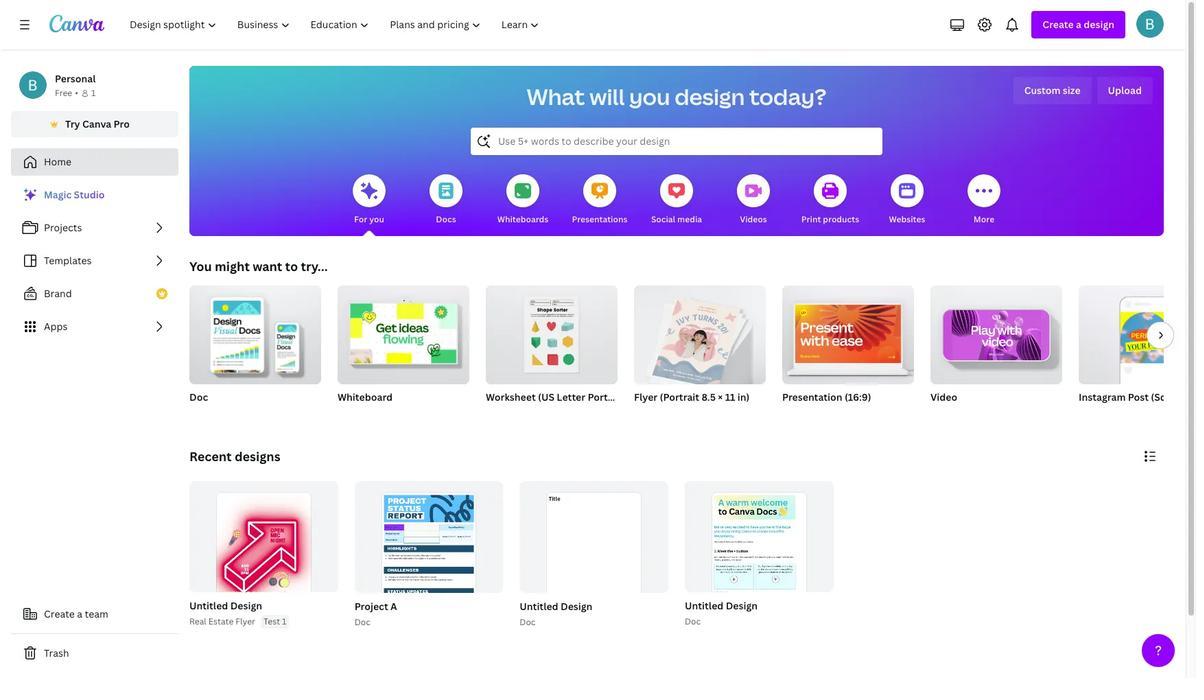 Task type: describe. For each thing, give the bounding box(es) containing it.
magic studio
[[44, 188, 105, 201]]

group for doc group
[[189, 280, 321, 384]]

× inside group
[[718, 391, 723, 404]]

create a team
[[44, 607, 108, 621]]

projects
[[44, 221, 82, 234]]

post
[[1128, 391, 1149, 404]]

videos
[[740, 213, 767, 225]]

team
[[85, 607, 108, 621]]

custom size
[[1025, 84, 1081, 97]]

custom size button
[[1014, 77, 1092, 104]]

home
[[44, 155, 71, 168]]

create for create a team
[[44, 607, 75, 621]]

11 inside worksheet (us letter portrait) 8.5 × 11 in
[[506, 408, 515, 420]]

presentation
[[782, 391, 843, 404]]

2 untitled design button from the left
[[685, 598, 758, 615]]

flyer inside group
[[634, 391, 658, 404]]

portrait)
[[588, 391, 627, 404]]

upload
[[1108, 84, 1142, 97]]

social media
[[651, 213, 702, 225]]

estate
[[209, 616, 234, 628]]

test 1 button
[[261, 615, 289, 629]]

more button
[[968, 165, 1001, 236]]

11 inside group
[[725, 391, 735, 404]]

print products button
[[802, 165, 859, 236]]

flyer (portrait 8.5 × 11 in) group
[[634, 280, 766, 421]]

trash
[[44, 647, 69, 660]]

top level navigation element
[[121, 11, 551, 38]]

try canva pro button
[[11, 111, 178, 137]]

apps link
[[11, 313, 178, 340]]

videos button
[[737, 165, 770, 236]]

a for team
[[77, 607, 82, 621]]

you
[[189, 258, 212, 275]]

docs
[[436, 213, 456, 225]]

print products
[[802, 213, 859, 225]]

(square)
[[1151, 391, 1191, 404]]

1080 × 1080 px button
[[1079, 408, 1154, 421]]

today?
[[749, 82, 827, 111]]

doc group
[[189, 280, 321, 421]]

in)
[[738, 391, 750, 404]]

apps
[[44, 320, 68, 333]]

1 vertical spatial design
[[675, 82, 745, 111]]

test 1
[[264, 616, 286, 628]]

group for flyer (portrait 8.5 × 11 in) group
[[634, 280, 766, 389]]

group for worksheet (us letter portrait) group
[[486, 280, 618, 384]]

1 untitled from the left
[[189, 600, 228, 613]]

whiteboard
[[338, 391, 393, 404]]

create a design
[[1043, 18, 1115, 31]]

print
[[802, 213, 821, 225]]

templates link
[[11, 247, 178, 275]]

custom
[[1025, 84, 1061, 97]]

canva
[[82, 117, 111, 130]]

2 untitled design doc from the left
[[520, 600, 593, 628]]

recent
[[189, 448, 232, 465]]

(portrait
[[660, 391, 700, 404]]

media
[[678, 213, 702, 225]]

Search search field
[[498, 128, 855, 154]]

flyer (portrait 8.5 × 11 in)
[[634, 391, 750, 404]]

presentation (16:9) group
[[782, 280, 914, 421]]

1 untitled design button from the left
[[189, 598, 262, 615]]

create a team button
[[11, 601, 178, 628]]

to
[[285, 258, 298, 275]]

what
[[527, 82, 585, 111]]

0 horizontal spatial 1
[[91, 87, 96, 99]]

project
[[355, 600, 388, 613]]

whiteboard group
[[338, 280, 469, 421]]

design for 2nd the untitled design button from right
[[726, 600, 758, 613]]

studio
[[74, 188, 105, 201]]

group for presentation (16:9) "group"
[[782, 280, 914, 384]]

for you
[[354, 213, 384, 225]]

try canva pro
[[65, 117, 130, 130]]

websites button
[[889, 165, 926, 236]]

untitled design
[[189, 600, 262, 613]]

8.5 inside group
[[702, 391, 716, 404]]

recent designs
[[189, 448, 280, 465]]

projects link
[[11, 214, 178, 242]]

pro
[[114, 117, 130, 130]]

1 inside button
[[282, 616, 286, 628]]

px
[[1131, 408, 1140, 420]]

a
[[391, 600, 397, 613]]

instagram post (square) group
[[1079, 286, 1196, 421]]

try
[[65, 117, 80, 130]]

brand
[[44, 287, 72, 300]]

instagram
[[1079, 391, 1126, 404]]

whiteboards button
[[497, 165, 549, 236]]

1 untitled design doc from the left
[[685, 600, 758, 628]]

for
[[354, 213, 367, 225]]



Task type: vqa. For each thing, say whether or not it's contained in the screenshot.
'about' on the right bottom of the page
no



Task type: locate. For each thing, give the bounding box(es) containing it.
whiteboards
[[497, 213, 549, 225]]

None search field
[[471, 128, 883, 155]]

test
[[264, 616, 280, 628]]

1
[[91, 87, 96, 99], [282, 616, 286, 628]]

1 horizontal spatial design
[[1084, 18, 1115, 31]]

create for create a design
[[1043, 18, 1074, 31]]

a up size
[[1076, 18, 1082, 31]]

2 horizontal spatial untitled
[[685, 600, 724, 613]]

create left the team on the bottom left of the page
[[44, 607, 75, 621]]

1 horizontal spatial untitled
[[520, 600, 558, 613]]

presentation (16:9)
[[782, 391, 871, 404]]

3 design from the left
[[561, 600, 593, 613]]

8.5
[[702, 391, 716, 404], [486, 408, 498, 420]]

personal
[[55, 72, 96, 85]]

1 horizontal spatial design
[[561, 600, 593, 613]]

0 horizontal spatial you
[[369, 213, 384, 225]]

0 vertical spatial you
[[629, 82, 670, 111]]

a inside dropdown button
[[1076, 18, 1082, 31]]

worksheet
[[486, 391, 536, 404]]

× down instagram
[[1102, 408, 1106, 420]]

worksheet (us letter portrait) group
[[486, 280, 627, 421]]

real estate flyer
[[189, 616, 255, 628]]

1080 left 'px'
[[1108, 408, 1129, 420]]

templates
[[44, 254, 92, 267]]

try...
[[301, 258, 328, 275]]

design inside dropdown button
[[1084, 18, 1115, 31]]

social media button
[[651, 165, 702, 236]]

0 horizontal spatial create
[[44, 607, 75, 621]]

designs
[[235, 448, 280, 465]]

you right 'for' on the left
[[369, 213, 384, 225]]

a
[[1076, 18, 1082, 31], [77, 607, 82, 621]]

trash link
[[11, 640, 178, 667]]

untitled design button
[[189, 598, 262, 615], [685, 598, 758, 615], [520, 598, 593, 615]]

list
[[11, 181, 178, 340]]

group
[[189, 280, 321, 384], [338, 280, 469, 384], [486, 280, 618, 384], [634, 280, 766, 389], [782, 280, 914, 384], [931, 280, 1063, 384], [1079, 286, 1196, 384]]

1 horizontal spatial 11
[[725, 391, 735, 404]]

video group
[[931, 280, 1063, 421]]

× inside worksheet (us letter portrait) 8.5 × 11 in
[[500, 408, 504, 420]]

design left brad klo icon
[[1084, 18, 1115, 31]]

1 1080 from the left
[[1079, 408, 1100, 420]]

1 horizontal spatial flyer
[[634, 391, 658, 404]]

1 horizontal spatial create
[[1043, 18, 1074, 31]]

2 design from the left
[[726, 600, 758, 613]]

(16:9)
[[845, 391, 871, 404]]

1080 down instagram
[[1079, 408, 1100, 420]]

8.5 × 11 in button
[[486, 408, 538, 421]]

presentations button
[[572, 165, 628, 236]]

want
[[253, 258, 282, 275]]

for you button
[[353, 165, 386, 236]]

magic
[[44, 188, 72, 201]]

0 horizontal spatial flyer
[[236, 616, 255, 628]]

flyer
[[634, 391, 658, 404], [236, 616, 255, 628]]

0 horizontal spatial design
[[230, 600, 262, 613]]

instagram post (square) 1080 × 1080 px
[[1079, 391, 1191, 420]]

untitled
[[189, 600, 228, 613], [685, 600, 724, 613], [520, 600, 558, 613]]

docs button
[[430, 165, 463, 236]]

letter
[[557, 391, 586, 404]]

3 untitled design button from the left
[[520, 598, 593, 615]]

a inside button
[[77, 607, 82, 621]]

worksheet (us letter portrait) 8.5 × 11 in
[[486, 391, 627, 420]]

home link
[[11, 148, 178, 176]]

1 horizontal spatial ×
[[718, 391, 723, 404]]

project a doc
[[355, 600, 397, 628]]

0 horizontal spatial design
[[675, 82, 745, 111]]

presentations
[[572, 213, 628, 225]]

0 vertical spatial design
[[1084, 18, 1115, 31]]

1 vertical spatial 1
[[282, 616, 286, 628]]

1 horizontal spatial you
[[629, 82, 670, 111]]

design up search search box
[[675, 82, 745, 111]]

8.5 down worksheet
[[486, 408, 498, 420]]

brad klo image
[[1137, 10, 1164, 38]]

flyer left (portrait
[[634, 391, 658, 404]]

create
[[1043, 18, 1074, 31], [44, 607, 75, 621]]

free •
[[55, 87, 78, 99]]

a for design
[[1076, 18, 1082, 31]]

1 horizontal spatial a
[[1076, 18, 1082, 31]]

× left in
[[500, 408, 504, 420]]

design
[[1084, 18, 1115, 31], [675, 82, 745, 111]]

social
[[651, 213, 676, 225]]

size
[[1063, 84, 1081, 97]]

a left the team on the bottom left of the page
[[77, 607, 82, 621]]

1 vertical spatial 8.5
[[486, 408, 498, 420]]

1 design from the left
[[230, 600, 262, 613]]

0 horizontal spatial 11
[[506, 408, 515, 420]]

0 vertical spatial 1
[[91, 87, 96, 99]]

×
[[718, 391, 723, 404], [500, 408, 504, 420], [1102, 408, 1106, 420]]

2 horizontal spatial design
[[726, 600, 758, 613]]

flyer right estate
[[236, 616, 255, 628]]

create up 'custom size'
[[1043, 18, 1074, 31]]

more
[[974, 213, 995, 225]]

design for third the untitled design button from the left
[[561, 600, 593, 613]]

1 vertical spatial flyer
[[236, 616, 255, 628]]

0 horizontal spatial untitled
[[189, 600, 228, 613]]

design inside button
[[230, 600, 262, 613]]

0 horizontal spatial 1080
[[1079, 408, 1100, 420]]

in
[[517, 408, 524, 420]]

create inside dropdown button
[[1043, 18, 1074, 31]]

1 horizontal spatial 1
[[282, 616, 286, 628]]

untitled design doc
[[685, 600, 758, 628], [520, 600, 593, 628]]

11 left in
[[506, 408, 515, 420]]

2 horizontal spatial untitled design button
[[685, 598, 758, 615]]

will
[[590, 82, 625, 111]]

group for whiteboard group
[[338, 280, 469, 384]]

create a design button
[[1032, 11, 1126, 38]]

brand link
[[11, 280, 178, 308]]

•
[[75, 87, 78, 99]]

8.5 inside worksheet (us letter portrait) 8.5 × 11 in
[[486, 408, 498, 420]]

you inside button
[[369, 213, 384, 225]]

1 horizontal spatial untitled design doc
[[685, 600, 758, 628]]

1 vertical spatial a
[[77, 607, 82, 621]]

(us
[[538, 391, 555, 404]]

list containing magic studio
[[11, 181, 178, 340]]

magic studio link
[[11, 181, 178, 209]]

products
[[823, 213, 859, 225]]

0 vertical spatial 8.5
[[702, 391, 716, 404]]

1 horizontal spatial 1080
[[1108, 408, 1129, 420]]

1080
[[1079, 408, 1100, 420], [1108, 408, 1129, 420]]

8.5 right (portrait
[[702, 391, 716, 404]]

11 left in)
[[725, 391, 735, 404]]

project a button
[[355, 598, 397, 615]]

2 untitled from the left
[[685, 600, 724, 613]]

1 horizontal spatial untitled design button
[[520, 598, 593, 615]]

2 1080 from the left
[[1108, 408, 1129, 420]]

0 vertical spatial 11
[[725, 391, 735, 404]]

1 vertical spatial 11
[[506, 408, 515, 420]]

0 vertical spatial flyer
[[634, 391, 658, 404]]

0 horizontal spatial a
[[77, 607, 82, 621]]

group for video group
[[931, 280, 1063, 384]]

1 vertical spatial you
[[369, 213, 384, 225]]

what will you design today?
[[527, 82, 827, 111]]

3 untitled from the left
[[520, 600, 558, 613]]

might
[[215, 258, 250, 275]]

video
[[931, 391, 958, 404]]

1 horizontal spatial 8.5
[[702, 391, 716, 404]]

0 horizontal spatial 8.5
[[486, 408, 498, 420]]

create inside button
[[44, 607, 75, 621]]

1 vertical spatial create
[[44, 607, 75, 621]]

0 horizontal spatial ×
[[500, 408, 504, 420]]

0 vertical spatial create
[[1043, 18, 1074, 31]]

free
[[55, 87, 72, 99]]

real
[[189, 616, 207, 628]]

websites
[[889, 213, 926, 225]]

doc inside doc group
[[189, 391, 208, 404]]

group for the instagram post (square) 'group'
[[1079, 286, 1196, 384]]

1 right •
[[91, 87, 96, 99]]

1 right test
[[282, 616, 286, 628]]

0 horizontal spatial untitled design button
[[189, 598, 262, 615]]

doc
[[189, 391, 208, 404], [685, 616, 701, 628], [355, 616, 371, 628], [520, 616, 536, 628]]

11
[[725, 391, 735, 404], [506, 408, 515, 420]]

doc inside project a doc
[[355, 616, 371, 628]]

you right will
[[629, 82, 670, 111]]

design
[[230, 600, 262, 613], [726, 600, 758, 613], [561, 600, 593, 613]]

you might want to try...
[[189, 258, 328, 275]]

× inside instagram post (square) 1080 × 1080 px
[[1102, 408, 1106, 420]]

2 horizontal spatial ×
[[1102, 408, 1106, 420]]

upload button
[[1097, 77, 1153, 104]]

0 vertical spatial a
[[1076, 18, 1082, 31]]

× left in)
[[718, 391, 723, 404]]

0 horizontal spatial untitled design doc
[[520, 600, 593, 628]]

group inside worksheet (us letter portrait) group
[[486, 280, 618, 384]]



